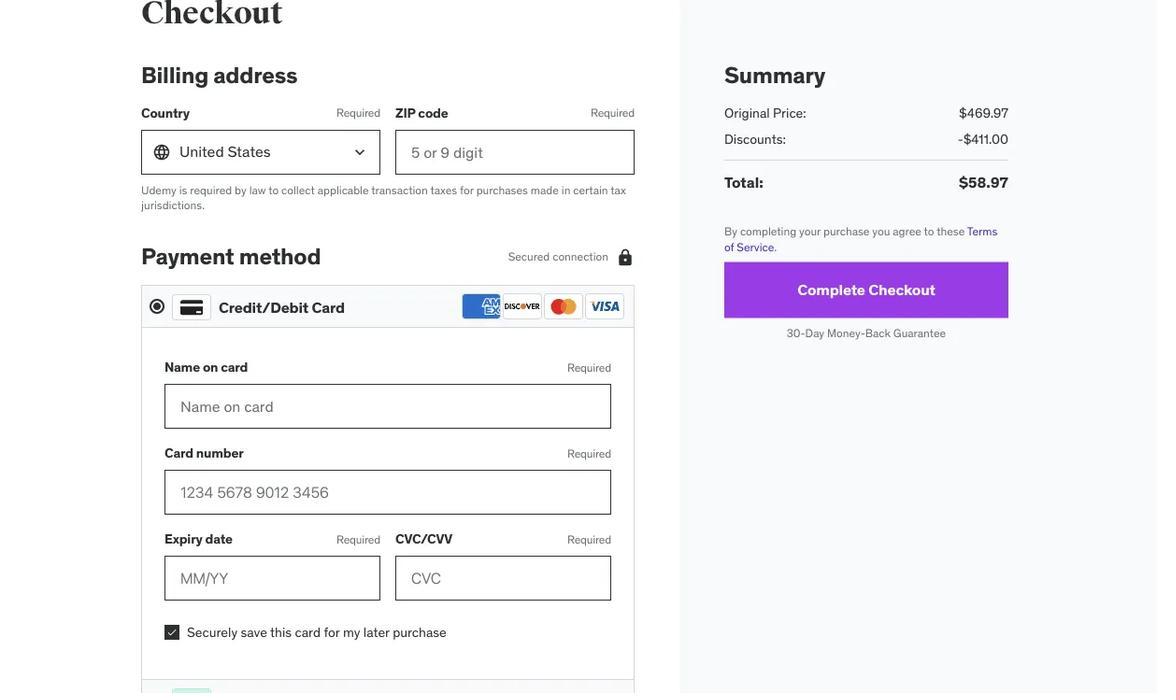 Task type: locate. For each thing, give the bounding box(es) containing it.
visa image
[[585, 294, 624, 320]]

purchase left you
[[824, 225, 870, 239]]

billing address element
[[141, 61, 635, 214]]

1 horizontal spatial card
[[312, 298, 345, 317]]

card left number
[[165, 445, 193, 462]]

amex image
[[462, 294, 501, 320]]

summary element
[[725, 61, 1009, 194]]

card right on
[[221, 359, 248, 376]]

total:
[[725, 174, 764, 193]]

name on card
[[165, 359, 248, 376]]

required
[[337, 106, 380, 121], [591, 106, 635, 121], [567, 361, 611, 375], [567, 447, 611, 461], [337, 533, 380, 547], [567, 533, 611, 547]]

-
[[958, 131, 964, 148]]

by
[[725, 225, 738, 239]]

xsmall image
[[165, 626, 179, 641]]

card
[[312, 298, 345, 317], [165, 445, 193, 462]]

date
[[205, 531, 233, 548]]

$469.97
[[959, 105, 1009, 122]]

securely save this card for my later purchase
[[187, 625, 447, 641]]

expiry date
[[165, 531, 233, 548]]

1 vertical spatial card
[[165, 445, 193, 462]]

1 vertical spatial for
[[324, 625, 340, 641]]

0 vertical spatial card
[[221, 359, 248, 376]]

1 horizontal spatial for
[[460, 183, 474, 198]]

price:
[[773, 105, 806, 122]]

of
[[725, 240, 734, 255]]

for inside 'udemy is required by law to collect applicable transaction taxes for purchases made in certain tax jurisdictions.'
[[460, 183, 474, 198]]

to
[[268, 183, 279, 198], [924, 225, 934, 239]]

required for card number
[[567, 447, 611, 461]]

name
[[165, 359, 200, 376]]

summary
[[725, 61, 826, 89]]

1 horizontal spatial purchase
[[824, 225, 870, 239]]

card
[[221, 359, 248, 376], [295, 625, 321, 641]]

code
[[418, 105, 448, 121]]

discounts:
[[725, 131, 786, 148]]

agree
[[893, 225, 922, 239]]

card inside dropdown button
[[312, 298, 345, 317]]

- $411.00
[[958, 131, 1009, 148]]

later
[[363, 625, 390, 641]]

to left these
[[924, 225, 934, 239]]

complete checkout
[[798, 281, 936, 300]]

required for cvc/cvv
[[567, 533, 611, 547]]

purchase
[[824, 225, 870, 239], [393, 625, 447, 641]]

service
[[737, 240, 774, 255]]

purchase right later
[[393, 625, 447, 641]]

cvc/cvv
[[395, 531, 452, 548]]

secured connection
[[508, 250, 609, 264]]

taxes
[[430, 183, 457, 198]]

for right taxes
[[460, 183, 474, 198]]

certain
[[573, 183, 608, 198]]

required for expiry date
[[337, 533, 380, 547]]

method
[[239, 243, 321, 271]]

card right this
[[295, 625, 321, 641]]

card right credit/debit
[[312, 298, 345, 317]]

udemy is required by law to collect applicable transaction taxes for purchases made in certain tax jurisdictions.
[[141, 183, 626, 213]]

30-
[[787, 327, 805, 341]]

country
[[141, 105, 190, 121]]

securely
[[187, 625, 238, 641]]

you
[[873, 225, 890, 239]]

udemy
[[141, 183, 176, 198]]

day
[[805, 327, 825, 341]]

by completing your purchase you agree to these
[[725, 225, 967, 239]]

for inside payment method element
[[324, 625, 340, 641]]

for left my
[[324, 625, 340, 641]]

credit/debit
[[219, 298, 309, 317]]

0 vertical spatial card
[[312, 298, 345, 317]]

0 horizontal spatial card
[[165, 445, 193, 462]]

0 horizontal spatial purchase
[[393, 625, 447, 641]]

small image
[[616, 248, 635, 267]]

zip code
[[395, 105, 448, 121]]

1 vertical spatial to
[[924, 225, 934, 239]]

5 or 9 digit text field
[[395, 130, 635, 175]]

0 horizontal spatial for
[[324, 625, 340, 641]]

transaction
[[371, 183, 428, 198]]

terms
[[967, 225, 998, 239]]

1 vertical spatial purchase
[[393, 625, 447, 641]]

0 horizontal spatial to
[[268, 183, 279, 198]]

save
[[241, 625, 267, 641]]

by
[[235, 183, 247, 198]]

for
[[460, 183, 474, 198], [324, 625, 340, 641]]

guarantee
[[894, 327, 946, 341]]

credit/debit card button
[[150, 294, 626, 321]]

1 vertical spatial card
[[295, 625, 321, 641]]

to right law
[[268, 183, 279, 198]]

billing address
[[141, 61, 298, 89]]

0 vertical spatial for
[[460, 183, 474, 198]]

purchases
[[476, 183, 528, 198]]

0 vertical spatial to
[[268, 183, 279, 198]]



Task type: describe. For each thing, give the bounding box(es) containing it.
money-
[[827, 327, 865, 341]]

this
[[270, 625, 292, 641]]

expiry
[[165, 531, 202, 548]]

30-day money-back guarantee
[[787, 327, 946, 341]]

is
[[179, 183, 187, 198]]

complete checkout button
[[725, 263, 1009, 319]]

back
[[865, 327, 891, 341]]

mastercard image
[[544, 294, 583, 320]]

my
[[343, 625, 360, 641]]

payment
[[141, 243, 234, 271]]

law
[[249, 183, 266, 198]]

completing
[[740, 225, 797, 239]]

secured
[[508, 250, 550, 264]]

credit/debit card
[[219, 298, 345, 317]]

payment method
[[141, 243, 321, 271]]

tax
[[611, 183, 626, 198]]

these
[[937, 225, 965, 239]]

card number
[[165, 445, 244, 462]]

made
[[531, 183, 559, 198]]

your
[[799, 225, 821, 239]]

.
[[774, 240, 777, 255]]

zip
[[395, 105, 415, 121]]

original price:
[[725, 105, 806, 122]]

collect
[[281, 183, 315, 198]]

on
[[203, 359, 218, 376]]

original
[[725, 105, 770, 122]]

$58.97
[[959, 174, 1009, 193]]

required for country
[[337, 106, 380, 121]]

purchase inside payment method element
[[393, 625, 447, 641]]

connection
[[553, 250, 609, 264]]

complete
[[798, 281, 865, 300]]

terms of service
[[725, 225, 998, 255]]

card image
[[172, 295, 211, 321]]

1 horizontal spatial to
[[924, 225, 934, 239]]

number
[[196, 445, 244, 462]]

to inside 'udemy is required by law to collect applicable transaction taxes for purchases made in certain tax jurisdictions.'
[[268, 183, 279, 198]]

in
[[562, 183, 571, 198]]

jurisdictions.
[[141, 199, 205, 213]]

0 vertical spatial purchase
[[824, 225, 870, 239]]

1 horizontal spatial card
[[295, 625, 321, 641]]

payment method element
[[141, 243, 635, 694]]

Name on card text field
[[165, 385, 611, 430]]

discover image
[[503, 294, 542, 320]]

billing
[[141, 61, 209, 89]]

address
[[213, 61, 298, 89]]

terms of service link
[[725, 225, 998, 255]]

required
[[190, 183, 232, 198]]

checkout
[[869, 281, 936, 300]]

required for name on card
[[567, 361, 611, 375]]

0 horizontal spatial card
[[221, 359, 248, 376]]

required for zip code
[[591, 106, 635, 121]]

applicable
[[318, 183, 369, 198]]

$411.00
[[964, 131, 1009, 148]]



Task type: vqa. For each thing, say whether or not it's contained in the screenshot.
Video,
no



